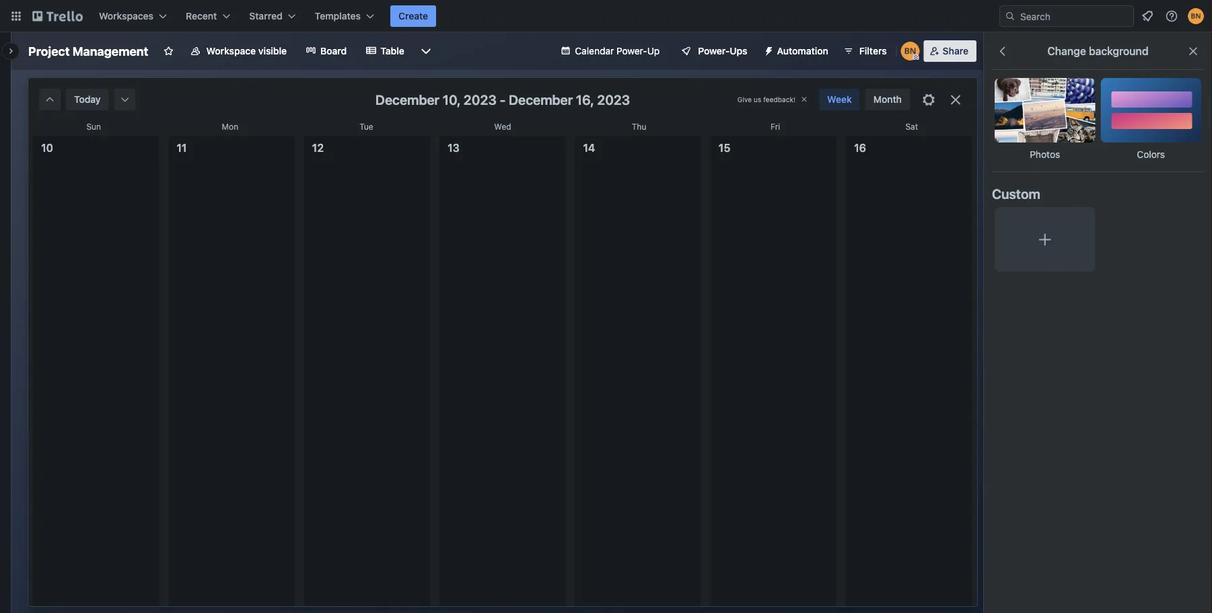 Task type: locate. For each thing, give the bounding box(es) containing it.
1 vertical spatial ben nelson (bennelson96) image
[[901, 42, 920, 61]]

month
[[873, 94, 902, 105]]

december left 10,
[[375, 92, 440, 107]]

change
[[1048, 45, 1086, 58]]

0 horizontal spatial 2023
[[464, 92, 497, 107]]

2023 right 16,
[[597, 92, 630, 107]]

16,
[[576, 92, 594, 107]]

us
[[754, 96, 761, 103]]

2 power- from the left
[[698, 45, 730, 57]]

12
[[312, 142, 324, 154]]

power- inside 'power-ups' 'button'
[[698, 45, 730, 57]]

1 power- from the left
[[617, 45, 647, 57]]

month button
[[865, 89, 910, 110]]

december
[[375, 92, 440, 107], [509, 92, 573, 107]]

0 horizontal spatial sm image
[[43, 93, 57, 106]]

workspace
[[206, 45, 256, 57]]

workspaces
[[99, 10, 153, 22]]

filters button
[[839, 40, 891, 62]]

tue
[[359, 122, 373, 131]]

workspace visible
[[206, 45, 287, 57]]

ben nelson (bennelson96) image right filters
[[901, 42, 920, 61]]

10,
[[443, 92, 461, 107]]

fri
[[771, 122, 780, 131]]

2 december from the left
[[509, 92, 573, 107]]

table
[[380, 45, 404, 57]]

1 horizontal spatial ben nelson (bennelson96) image
[[1188, 8, 1204, 24]]

ben nelson (bennelson96) image
[[1188, 8, 1204, 24], [901, 42, 920, 61]]

colors
[[1137, 149, 1165, 160]]

customize views image
[[419, 44, 433, 58]]

0 horizontal spatial power-
[[617, 45, 647, 57]]

project management
[[28, 44, 148, 58]]

mon
[[222, 122, 238, 131]]

power- right calendar at the top of page
[[617, 45, 647, 57]]

power- left sm icon
[[698, 45, 730, 57]]

2023
[[464, 92, 497, 107], [597, 92, 630, 107]]

1 horizontal spatial sm image
[[118, 93, 132, 106]]

0 vertical spatial ben nelson (bennelson96) image
[[1188, 8, 1204, 24]]

thu
[[632, 122, 646, 131]]

1 horizontal spatial power-
[[698, 45, 730, 57]]

sm image left the today button
[[43, 93, 57, 106]]

search image
[[1005, 11, 1016, 22]]

0 horizontal spatial ben nelson (bennelson96) image
[[901, 42, 920, 61]]

Search field
[[1016, 6, 1133, 26]]

1 horizontal spatial 2023
[[597, 92, 630, 107]]

sat
[[906, 122, 918, 131]]

workspaces button
[[91, 5, 175, 27]]

power- inside calendar power-up link
[[617, 45, 647, 57]]

power-
[[617, 45, 647, 57], [698, 45, 730, 57]]

0 horizontal spatial december
[[375, 92, 440, 107]]

today
[[74, 94, 101, 105]]

15
[[719, 142, 731, 154]]

recent
[[186, 10, 217, 22]]

give
[[738, 96, 752, 103]]

automation
[[777, 45, 828, 57]]

create
[[398, 10, 428, 22]]

starred button
[[241, 5, 304, 27]]

2023 left the -
[[464, 92, 497, 107]]

templates button
[[307, 5, 382, 27]]

create button
[[390, 5, 436, 27]]

sm image right the today button
[[118, 93, 132, 106]]

1 horizontal spatial december
[[509, 92, 573, 107]]

december right the -
[[509, 92, 573, 107]]

Board name text field
[[22, 40, 155, 62]]

board link
[[298, 40, 355, 62]]

star or unstar board image
[[163, 46, 174, 57]]

management
[[72, 44, 148, 58]]

open information menu image
[[1165, 9, 1179, 23]]

2 2023 from the left
[[597, 92, 630, 107]]

back to home image
[[32, 5, 83, 27]]

ben nelson (bennelson96) image right open information menu icon
[[1188, 8, 1204, 24]]

sm image
[[43, 93, 57, 106], [118, 93, 132, 106]]



Task type: vqa. For each thing, say whether or not it's contained in the screenshot.
'starred icon'
no



Task type: describe. For each thing, give the bounding box(es) containing it.
project
[[28, 44, 70, 58]]

december 10, 2023 - december 16, 2023
[[375, 92, 630, 107]]

sm image
[[758, 40, 777, 59]]

10
[[41, 142, 53, 154]]

0 notifications image
[[1139, 8, 1156, 24]]

custom
[[992, 186, 1040, 202]]

photos
[[1030, 149, 1060, 160]]

templates
[[315, 10, 361, 22]]

this member is an admin of this board. image
[[913, 55, 919, 61]]

board
[[320, 45, 347, 57]]

up
[[647, 45, 660, 57]]

1 sm image from the left
[[43, 93, 57, 106]]

filters
[[859, 45, 887, 57]]

14
[[583, 142, 595, 154]]

automation button
[[758, 40, 836, 62]]

wed
[[494, 122, 511, 131]]

11
[[177, 142, 187, 154]]

calendar
[[575, 45, 614, 57]]

table link
[[358, 40, 412, 62]]

1 2023 from the left
[[464, 92, 497, 107]]

share
[[943, 45, 969, 57]]

power-ups button
[[671, 40, 756, 62]]

recent button
[[178, 5, 238, 27]]

give us feedback! link
[[738, 96, 796, 103]]

13
[[448, 142, 460, 154]]

calendar power-up
[[575, 45, 660, 57]]

change background
[[1048, 45, 1149, 58]]

give us feedback!
[[738, 96, 796, 103]]

share button
[[924, 40, 977, 62]]

visible
[[258, 45, 287, 57]]

workspace visible button
[[182, 40, 295, 62]]

16
[[854, 142, 866, 154]]

2 sm image from the left
[[118, 93, 132, 106]]

today button
[[66, 89, 109, 110]]

ups
[[730, 45, 747, 57]]

feedback!
[[763, 96, 796, 103]]

calendar power-up link
[[552, 40, 668, 62]]

background
[[1089, 45, 1149, 58]]

power-ups
[[698, 45, 747, 57]]

primary element
[[0, 0, 1212, 32]]

sun
[[86, 122, 101, 131]]

-
[[500, 92, 506, 107]]

starred
[[249, 10, 282, 22]]

1 december from the left
[[375, 92, 440, 107]]



